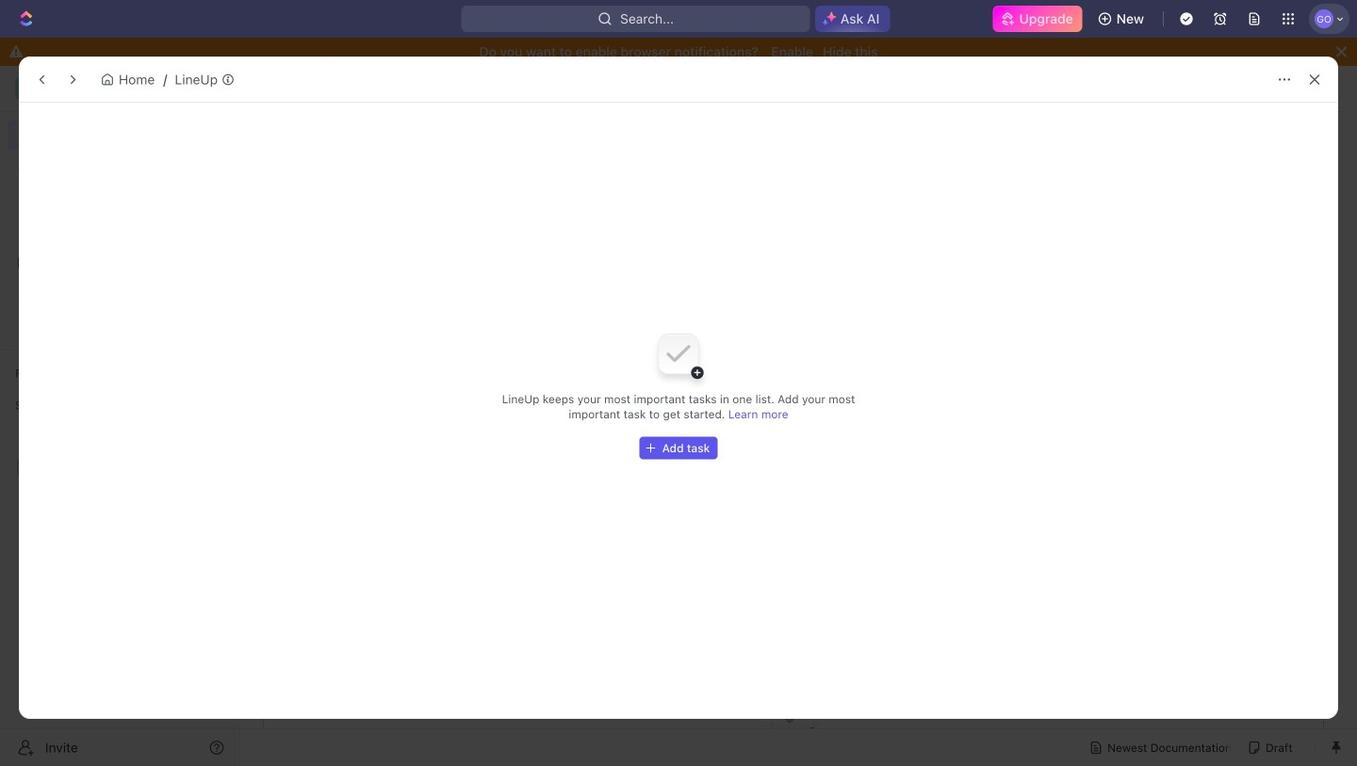 Task type: vqa. For each thing, say whether or not it's contained in the screenshot.
bottommost Team
no



Task type: locate. For each thing, give the bounding box(es) containing it.
tree inside 'sidebar' navigation
[[8, 420, 232, 547]]

tree
[[8, 420, 232, 547]]



Task type: describe. For each thing, give the bounding box(es) containing it.
sidebar navigation
[[0, 66, 240, 766]]



